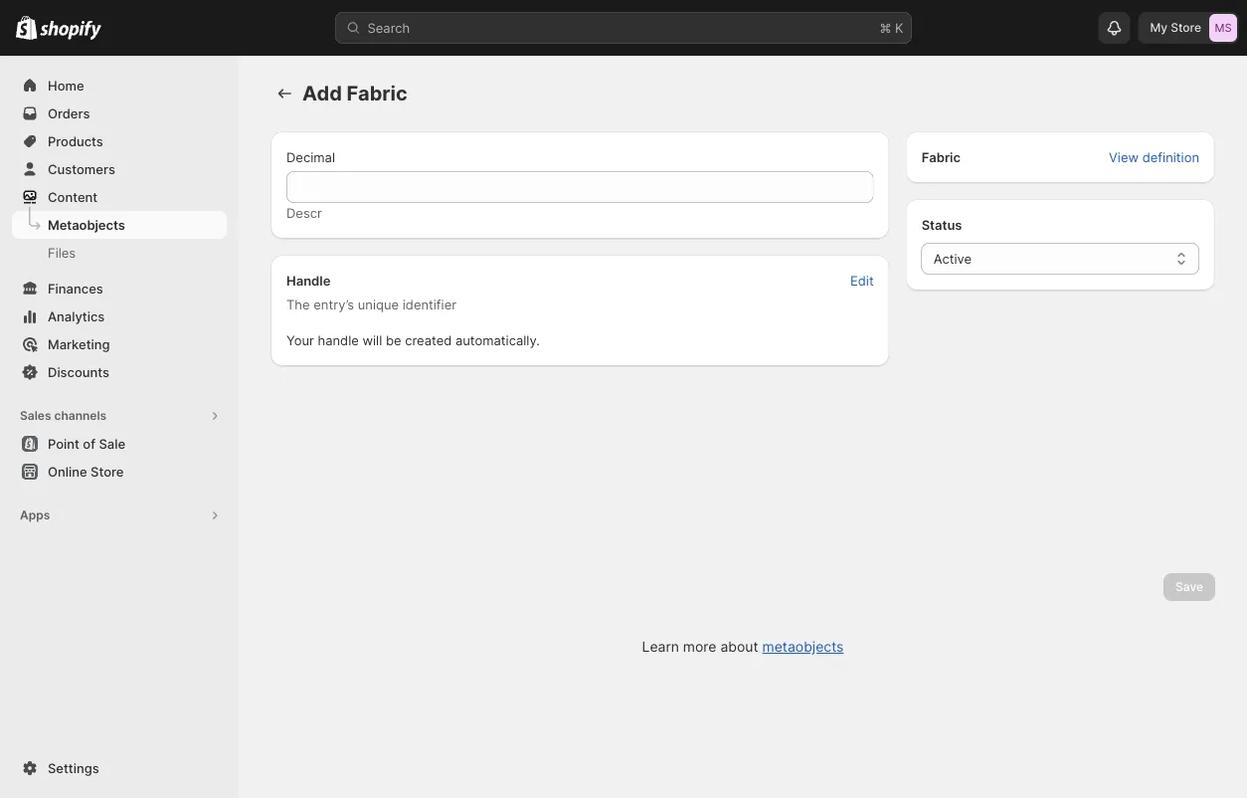 Task type: describe. For each thing, give the bounding box(es) containing it.
sale
[[99, 436, 125, 451]]

orders link
[[12, 100, 227, 127]]

analytics link
[[12, 303, 227, 330]]

active
[[934, 251, 972, 266]]

apps button
[[12, 502, 227, 529]]

automatically.
[[456, 332, 540, 348]]

your
[[287, 332, 314, 348]]

metaobjects link
[[763, 638, 844, 655]]

save button
[[1164, 573, 1216, 601]]

files link
[[12, 239, 227, 267]]

sales channels
[[20, 408, 107, 423]]

point of sale link
[[12, 430, 227, 458]]

settings link
[[12, 754, 227, 782]]

save
[[1176, 580, 1204, 594]]

content
[[48, 189, 98, 204]]

⌘ k
[[880, 20, 904, 35]]

decimal
[[287, 149, 335, 165]]

store for online store
[[91, 464, 124, 479]]

orders
[[48, 105, 90, 121]]

online
[[48, 464, 87, 479]]

add
[[303, 81, 342, 105]]

analytics
[[48, 308, 105, 324]]

view
[[1110, 149, 1139, 165]]

metaobjects link
[[12, 211, 227, 239]]

about
[[721, 638, 759, 655]]

learn more about metaobjects
[[642, 638, 844, 655]]

view definition
[[1110, 149, 1200, 165]]

add fabric
[[303, 81, 408, 105]]

marketing
[[48, 336, 110, 352]]

handle
[[318, 332, 359, 348]]

channels
[[54, 408, 107, 423]]

products
[[48, 133, 103, 149]]



Task type: vqa. For each thing, say whether or not it's contained in the screenshot.
the Products
yes



Task type: locate. For each thing, give the bounding box(es) containing it.
more
[[683, 638, 717, 655]]

settings
[[48, 760, 99, 776]]

identifier
[[403, 297, 457, 312]]

handle the entry's unique identifier
[[287, 273, 457, 312]]

content link
[[12, 183, 227, 211]]

sales
[[20, 408, 51, 423]]

online store
[[48, 464, 124, 479]]

your handle will be created automatically.
[[287, 332, 540, 348]]

0 horizontal spatial fabric
[[347, 81, 408, 105]]

will
[[363, 332, 382, 348]]

store right my
[[1171, 20, 1202, 35]]

online store button
[[0, 458, 239, 486]]

shopify image
[[40, 20, 102, 40]]

finances
[[48, 281, 103, 296]]

shopify image
[[16, 16, 37, 40]]

fabric up status
[[922, 149, 961, 165]]

1 horizontal spatial store
[[1171, 20, 1202, 35]]

entry's
[[314, 297, 354, 312]]

the
[[287, 297, 310, 312]]

edit
[[851, 273, 874, 288]]

status
[[922, 217, 963, 232]]

online store link
[[12, 458, 227, 486]]

be
[[386, 332, 402, 348]]

store for my store
[[1171, 20, 1202, 35]]

metaobjects
[[48, 217, 125, 232]]

customers link
[[12, 155, 227, 183]]

edit button
[[839, 267, 886, 295]]

apps
[[20, 508, 50, 522]]

⌘
[[880, 20, 892, 35]]

search
[[368, 20, 410, 35]]

metaobjects
[[763, 638, 844, 655]]

discounts
[[48, 364, 109, 380]]

fabric
[[347, 81, 408, 105], [922, 149, 961, 165]]

fabric right add
[[347, 81, 408, 105]]

home link
[[12, 72, 227, 100]]

store
[[1171, 20, 1202, 35], [91, 464, 124, 479]]

0 vertical spatial fabric
[[347, 81, 408, 105]]

view definition link
[[1098, 143, 1212, 171]]

point of sale
[[48, 436, 125, 451]]

of
[[83, 436, 95, 451]]

learn
[[642, 638, 680, 655]]

point of sale button
[[0, 430, 239, 458]]

finances link
[[12, 275, 227, 303]]

sales channels button
[[12, 402, 227, 430]]

descr
[[287, 205, 322, 220]]

files
[[48, 245, 76, 260]]

store inside button
[[91, 464, 124, 479]]

my
[[1151, 20, 1168, 35]]

point
[[48, 436, 80, 451]]

k
[[896, 20, 904, 35]]

store down sale
[[91, 464, 124, 479]]

1 vertical spatial store
[[91, 464, 124, 479]]

my store
[[1151, 20, 1202, 35]]

0 horizontal spatial store
[[91, 464, 124, 479]]

None text field
[[287, 171, 874, 203]]

products link
[[12, 127, 227, 155]]

definition
[[1143, 149, 1200, 165]]

unique
[[358, 297, 399, 312]]

discounts link
[[12, 358, 227, 386]]

1 vertical spatial fabric
[[922, 149, 961, 165]]

0 vertical spatial store
[[1171, 20, 1202, 35]]

created
[[405, 332, 452, 348]]

1 horizontal spatial fabric
[[922, 149, 961, 165]]

home
[[48, 78, 84, 93]]

handle
[[287, 273, 331, 288]]

my store image
[[1210, 14, 1238, 42]]

customers
[[48, 161, 115, 177]]

marketing link
[[12, 330, 227, 358]]



